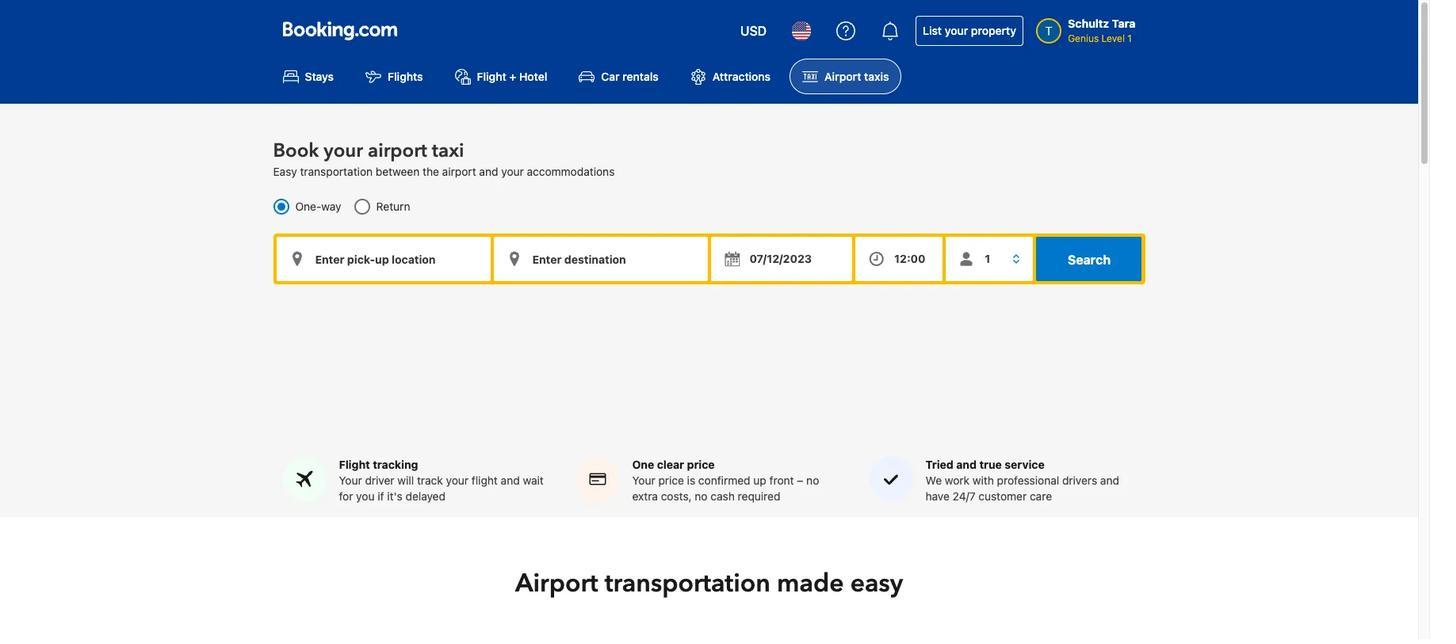 Task type: locate. For each thing, give the bounding box(es) containing it.
rentals
[[623, 70, 659, 83]]

1 vertical spatial price
[[658, 474, 684, 487]]

your down one
[[632, 474, 655, 487]]

1
[[1128, 33, 1132, 44]]

0 vertical spatial transportation
[[300, 165, 373, 179]]

search button
[[1037, 237, 1142, 282]]

0 vertical spatial no
[[806, 474, 819, 487]]

transportation
[[300, 165, 373, 179], [605, 567, 771, 601]]

driver
[[365, 474, 394, 487]]

return
[[376, 200, 410, 213]]

is
[[687, 474, 695, 487]]

+
[[509, 70, 516, 83]]

tara
[[1112, 17, 1136, 30]]

the
[[423, 165, 439, 179]]

flight
[[477, 70, 506, 83], [339, 458, 370, 471]]

one-way
[[295, 200, 341, 213]]

no right – on the right bottom of page
[[806, 474, 819, 487]]

flight
[[472, 474, 498, 487]]

true
[[979, 458, 1002, 471]]

for
[[339, 490, 353, 503]]

1 your from the left
[[339, 474, 362, 487]]

1 vertical spatial transportation
[[605, 567, 771, 601]]

tried and true service we work with professional drivers and have 24/7 customer care
[[926, 458, 1119, 503]]

flight for flight tracking your driver will track your flight and wait for you if it's delayed
[[339, 458, 370, 471]]

price up the "is"
[[687, 458, 715, 471]]

and left wait
[[501, 474, 520, 487]]

property
[[971, 24, 1016, 37]]

confirmed
[[698, 474, 750, 487]]

service
[[1005, 458, 1045, 471]]

book
[[273, 138, 319, 164]]

your
[[339, 474, 362, 487], [632, 474, 655, 487]]

will
[[397, 474, 414, 487]]

0 horizontal spatial transportation
[[300, 165, 373, 179]]

schultz tara genius level 1
[[1068, 17, 1136, 44]]

price down clear
[[658, 474, 684, 487]]

your up for
[[339, 474, 362, 487]]

stays link
[[270, 59, 347, 95]]

attractions link
[[678, 59, 783, 95]]

12:00 button
[[856, 237, 943, 282]]

airport for airport taxis
[[825, 70, 861, 83]]

booking.com online hotel reservations image
[[283, 21, 397, 40]]

your right book at the top
[[324, 138, 363, 164]]

07/12/2023
[[750, 252, 812, 266]]

car rentals
[[601, 70, 659, 83]]

work
[[945, 474, 970, 487]]

your left accommodations
[[501, 165, 524, 179]]

12:00
[[894, 252, 926, 266]]

2 your from the left
[[632, 474, 655, 487]]

track
[[417, 474, 443, 487]]

flight up driver on the left of page
[[339, 458, 370, 471]]

and up work
[[956, 458, 977, 471]]

1 horizontal spatial no
[[806, 474, 819, 487]]

way
[[321, 200, 341, 213]]

1 vertical spatial flight
[[339, 458, 370, 471]]

and right the
[[479, 165, 498, 179]]

flights
[[388, 70, 423, 83]]

0 vertical spatial airport
[[368, 138, 427, 164]]

and
[[479, 165, 498, 179], [956, 458, 977, 471], [501, 474, 520, 487], [1100, 474, 1119, 487]]

airport
[[825, 70, 861, 83], [515, 567, 598, 601]]

0 horizontal spatial your
[[339, 474, 362, 487]]

1 horizontal spatial your
[[632, 474, 655, 487]]

car rentals link
[[566, 59, 671, 95]]

price
[[687, 458, 715, 471], [658, 474, 684, 487]]

no
[[806, 474, 819, 487], [695, 490, 708, 503]]

tried
[[926, 458, 954, 471]]

0 horizontal spatial flight
[[339, 458, 370, 471]]

1 horizontal spatial flight
[[477, 70, 506, 83]]

0 horizontal spatial no
[[695, 490, 708, 503]]

flight tracking your driver will track your flight and wait for you if it's delayed
[[339, 458, 544, 503]]

airport up between
[[368, 138, 427, 164]]

0 vertical spatial flight
[[477, 70, 506, 83]]

easy
[[850, 567, 903, 601]]

07/12/2023 button
[[711, 237, 852, 282]]

0 horizontal spatial price
[[658, 474, 684, 487]]

flight left +
[[477, 70, 506, 83]]

usd
[[740, 24, 767, 38]]

delayed
[[406, 490, 446, 503]]

1 vertical spatial airport
[[515, 567, 598, 601]]

0 vertical spatial airport
[[825, 70, 861, 83]]

flight inside flight tracking your driver will track your flight and wait for you if it's delayed
[[339, 458, 370, 471]]

Enter pick-up location text field
[[276, 237, 490, 282]]

flight for flight + hotel
[[477, 70, 506, 83]]

drivers
[[1062, 474, 1097, 487]]

it's
[[387, 490, 403, 503]]

airport for airport transportation made easy
[[515, 567, 598, 601]]

list your property link
[[916, 16, 1024, 46]]

your
[[945, 24, 968, 37], [324, 138, 363, 164], [501, 165, 524, 179], [446, 474, 469, 487]]

airport
[[368, 138, 427, 164], [442, 165, 476, 179]]

your right the list
[[945, 24, 968, 37]]

accommodations
[[527, 165, 615, 179]]

0 horizontal spatial airport
[[515, 567, 598, 601]]

flights link
[[353, 59, 436, 95]]

if
[[378, 490, 384, 503]]

car
[[601, 70, 620, 83]]

1 vertical spatial no
[[695, 490, 708, 503]]

costs,
[[661, 490, 692, 503]]

airport down taxi
[[442, 165, 476, 179]]

0 vertical spatial price
[[687, 458, 715, 471]]

1 horizontal spatial airport
[[825, 70, 861, 83]]

your right track
[[446, 474, 469, 487]]

0 horizontal spatial airport
[[368, 138, 427, 164]]

no down the "is"
[[695, 490, 708, 503]]

1 horizontal spatial transportation
[[605, 567, 771, 601]]

we
[[926, 474, 942, 487]]

stays
[[305, 70, 334, 83]]

1 vertical spatial airport
[[442, 165, 476, 179]]

clear
[[657, 458, 684, 471]]

you
[[356, 490, 375, 503]]

professional
[[997, 474, 1059, 487]]



Task type: describe. For each thing, give the bounding box(es) containing it.
and inside the book your airport taxi easy transportation between the airport and your accommodations
[[479, 165, 498, 179]]

customer
[[979, 490, 1027, 503]]

transportation inside the book your airport taxi easy transportation between the airport and your accommodations
[[300, 165, 373, 179]]

extra
[[632, 490, 658, 503]]

your inside one clear price your price is confirmed up front – no extra costs, no cash required
[[632, 474, 655, 487]]

care
[[1030, 490, 1052, 503]]

wait
[[523, 474, 544, 487]]

airport taxis
[[825, 70, 889, 83]]

with
[[973, 474, 994, 487]]

and right drivers
[[1100, 474, 1119, 487]]

taxis
[[864, 70, 889, 83]]

have
[[926, 490, 950, 503]]

cash
[[711, 490, 735, 503]]

required
[[738, 490, 780, 503]]

–
[[797, 474, 803, 487]]

front
[[769, 474, 794, 487]]

1 horizontal spatial airport
[[442, 165, 476, 179]]

search
[[1068, 253, 1111, 267]]

usd button
[[731, 12, 776, 50]]

easy
[[273, 165, 297, 179]]

flight + hotel
[[477, 70, 547, 83]]

made
[[777, 567, 844, 601]]

your inside flight tracking your driver will track your flight and wait for you if it's delayed
[[446, 474, 469, 487]]

airport taxis link
[[790, 59, 902, 95]]

flight + hotel link
[[442, 59, 560, 95]]

one-
[[295, 200, 321, 213]]

book your airport taxi easy transportation between the airport and your accommodations
[[273, 138, 615, 179]]

list
[[923, 24, 942, 37]]

genius
[[1068, 33, 1099, 44]]

airport transportation made easy
[[515, 567, 903, 601]]

between
[[376, 165, 420, 179]]

up
[[753, 474, 766, 487]]

taxi
[[432, 138, 464, 164]]

your inside flight tracking your driver will track your flight and wait for you if it's delayed
[[339, 474, 362, 487]]

level
[[1102, 33, 1125, 44]]

list your property
[[923, 24, 1016, 37]]

attractions
[[713, 70, 771, 83]]

24/7
[[953, 490, 976, 503]]

and inside flight tracking your driver will track your flight and wait for you if it's delayed
[[501, 474, 520, 487]]

Enter destination text field
[[494, 237, 708, 282]]

one
[[632, 458, 654, 471]]

tracking
[[373, 458, 418, 471]]

hotel
[[519, 70, 547, 83]]

1 horizontal spatial price
[[687, 458, 715, 471]]

schultz
[[1068, 17, 1109, 30]]

one clear price your price is confirmed up front – no extra costs, no cash required
[[632, 458, 819, 503]]



Task type: vqa. For each thing, say whether or not it's contained in the screenshot.
the right Your
yes



